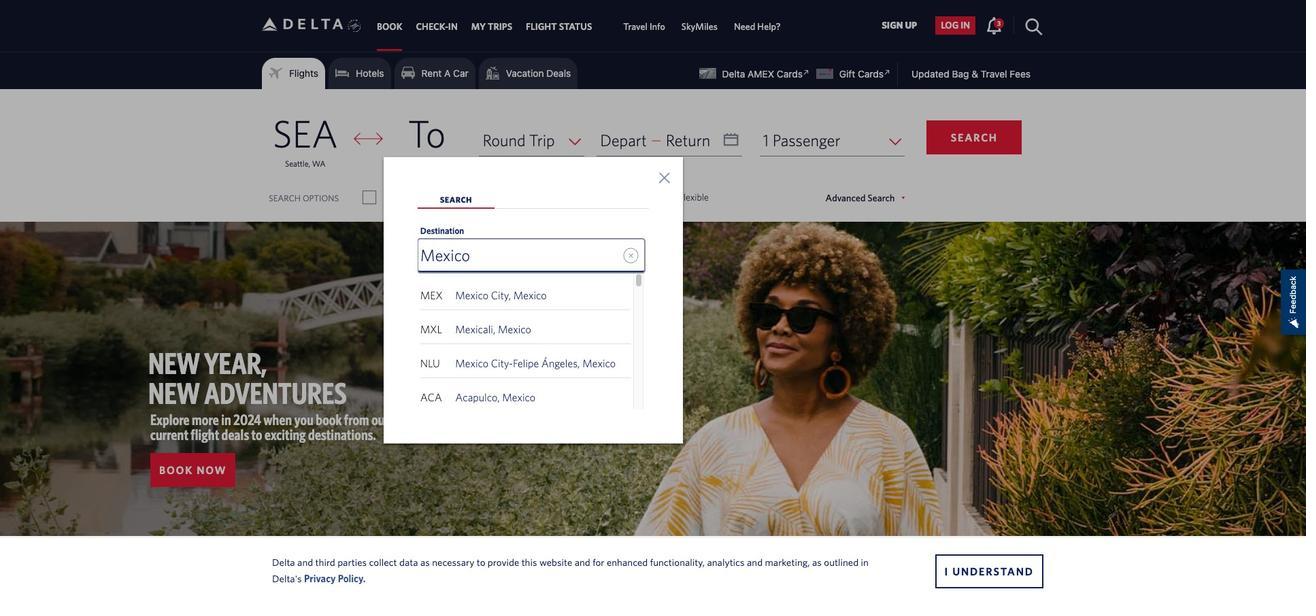Task type: describe. For each thing, give the bounding box(es) containing it.
privacy
[[304, 573, 336, 584]]

delta and third parties collect data as necessary to provide this website and for enhanced functionality, analytics and marketing, as outlined in delta's
[[272, 556, 869, 584]]

book for book now
[[159, 464, 193, 476]]

car
[[453, 67, 469, 79]]

for
[[593, 556, 605, 568]]

skymiles
[[682, 21, 718, 32]]

vacation
[[506, 67, 544, 79]]

gift
[[839, 68, 855, 80]]

delta for delta and third parties collect data as necessary to provide this website and for enhanced functionality, analytics and marketing, as outlined in delta's
[[272, 556, 295, 568]]

rent
[[422, 67, 442, 79]]

in
[[448, 21, 458, 32]]

sign up link
[[876, 16, 923, 35]]

2 and from the left
[[575, 556, 590, 568]]

​
[[471, 191, 474, 203]]

flight status link
[[526, 14, 592, 39]]

rent a car
[[422, 67, 469, 79]]

search link
[[418, 191, 495, 209]]

to inside the explore more in 2024 when you book from our current flight deals to exciting destinations.
[[251, 426, 262, 443]]

tab list containing mex
[[418, 191, 649, 604]]

to
[[408, 111, 446, 155]]

understand
[[953, 565, 1034, 577]]

log in
[[941, 20, 970, 31]]

sea seattle, wa
[[273, 111, 338, 168]]

with
[[406, 192, 424, 203]]

delta's
[[272, 573, 302, 584]]

seattle,
[[285, 159, 310, 168]]

2 cards from the left
[[858, 68, 884, 80]]

skymiles link
[[682, 14, 718, 39]]

check-in link
[[416, 14, 458, 39]]

bag
[[952, 68, 969, 80]]

in inside delta and third parties collect data as necessary to provide this website and for enhanced functionality, analytics and marketing, as outlined in delta's
[[861, 556, 869, 568]]

marketing,
[[765, 556, 810, 568]]

dates
[[643, 192, 664, 203]]

mex
[[420, 289, 443, 301]]

book for book
[[377, 21, 402, 32]]

skyteam image
[[348, 5, 361, 47]]

flights link
[[269, 63, 318, 84]]

third
[[315, 556, 335, 568]]

felipe
[[513, 357, 539, 369]]

delta air lines image
[[262, 3, 344, 45]]

acapulco,
[[455, 391, 500, 403]]

status
[[559, 21, 592, 32]]

my
[[471, 21, 486, 32]]

city,
[[491, 289, 511, 301]]

sign
[[882, 20, 903, 31]]

up
[[905, 20, 917, 31]]

none text field inside book tab panel
[[597, 125, 742, 156]]

website
[[539, 556, 572, 568]]

shop with miles
[[384, 192, 448, 203]]

data
[[399, 556, 418, 568]]

necessary
[[432, 556, 474, 568]]

new year, new adventures
[[148, 346, 347, 410]]

adventures
[[204, 376, 347, 410]]

mxl
[[420, 323, 442, 335]]

info
[[650, 21, 665, 32]]

a
[[444, 67, 451, 79]]

flight
[[526, 21, 557, 32]]

mexico city-felipe ángeles, mexico
[[455, 357, 616, 369]]

rent a car link
[[401, 63, 469, 84]]

our
[[372, 411, 389, 428]]

analytics
[[707, 556, 745, 568]]

i understand
[[945, 565, 1034, 577]]

log
[[941, 20, 959, 31]]

fees
[[1010, 68, 1031, 80]]

explore more in 2024 when you book from our current flight deals to exciting destinations.
[[150, 411, 389, 443]]

travel inside 'link'
[[623, 21, 648, 32]]

current
[[150, 426, 188, 443]]

sign up
[[882, 20, 917, 31]]

mexico right the ángeles, on the bottom of page
[[583, 357, 616, 369]]

1 as from the left
[[420, 556, 430, 568]]

you
[[294, 411, 314, 428]]

acapulco, mexico
[[455, 391, 536, 403]]

outlined
[[824, 556, 859, 568]]

wa
[[312, 159, 326, 168]]

3
[[997, 19, 1001, 27]]

i
[[945, 565, 949, 577]]

search button
[[927, 120, 1022, 154]]

Destination text field
[[419, 239, 645, 272]]

need
[[734, 21, 755, 32]]

trips
[[488, 21, 512, 32]]

log in button
[[936, 16, 976, 35]]

flights
[[289, 67, 318, 79]]

to link
[[384, 111, 470, 168]]

are
[[667, 192, 679, 203]]

mexico down felipe
[[502, 391, 536, 403]]

year,
[[204, 346, 267, 380]]

need help? link
[[734, 14, 781, 39]]

mexicali, mexico
[[455, 323, 531, 335]]

delta for delta amex cards
[[722, 68, 745, 80]]

this
[[522, 556, 537, 568]]

check-
[[416, 21, 448, 32]]

help?
[[757, 21, 781, 32]]

i understand button
[[935, 554, 1044, 588]]

destination
[[420, 226, 464, 236]]



Task type: locate. For each thing, give the bounding box(es) containing it.
delta amex cards link
[[699, 68, 803, 80]]

1 and from the left
[[297, 556, 313, 568]]

mexicali,
[[455, 323, 496, 335]]

2 vertical spatial in
[[861, 556, 869, 568]]

search inside button
[[951, 131, 998, 144]]

when
[[264, 411, 292, 428]]

enhanced
[[607, 556, 648, 568]]

travel info
[[623, 21, 665, 32]]

updated
[[912, 68, 950, 80]]

new
[[148, 346, 200, 380], [148, 376, 200, 410]]

Shop with Miles checkbox
[[363, 191, 376, 204]]

explore
[[150, 411, 190, 428]]

mexico right city,
[[514, 289, 547, 301]]

2 horizontal spatial search
[[951, 131, 998, 144]]

mexico left city-
[[455, 357, 489, 369]]

explore more in 2024 when you book from our current flight deals to exciting destinations. link
[[150, 411, 389, 443]]

1 horizontal spatial travel
[[981, 68, 1007, 80]]

in
[[961, 20, 970, 31], [221, 411, 231, 428], [861, 556, 869, 568]]

search inside tab list
[[440, 195, 472, 204]]

cards right 'gift'
[[858, 68, 884, 80]]

travel right &
[[981, 68, 1007, 80]]

book now link
[[150, 453, 236, 487]]

provide
[[488, 556, 519, 568]]

nlu
[[420, 357, 440, 369]]

travel left info
[[623, 21, 648, 32]]

updated bag & travel fees
[[912, 68, 1031, 80]]

gift cards
[[839, 68, 884, 80]]

now
[[197, 464, 227, 476]]

delta
[[722, 68, 745, 80], [272, 556, 295, 568]]

delta up delta's
[[272, 556, 295, 568]]

privacy policy. link
[[304, 573, 366, 584]]

to right deals on the left of page
[[251, 426, 262, 443]]

more
[[192, 411, 219, 428]]

deals
[[547, 67, 571, 79]]

vacation deals
[[506, 67, 571, 79]]

3 link
[[986, 16, 1004, 34]]

in right log
[[961, 20, 970, 31]]

0 horizontal spatial cards
[[777, 68, 803, 80]]

3 and from the left
[[747, 556, 763, 568]]

2 as from the left
[[812, 556, 822, 568]]

tab list
[[370, 0, 789, 51], [418, 191, 649, 604]]

flight
[[191, 426, 219, 443]]

book left now
[[159, 464, 193, 476]]

sea
[[273, 111, 338, 155]]

my trips
[[471, 21, 512, 32]]

search left options
[[269, 193, 301, 203]]

1 vertical spatial book
[[159, 464, 193, 476]]

vacation deals link
[[486, 63, 571, 84]]

search
[[951, 131, 998, 144], [269, 193, 301, 203], [440, 195, 472, 204]]

1 vertical spatial travel
[[981, 68, 1007, 80]]

in inside the explore more in 2024 when you book from our current flight deals to exciting destinations.
[[221, 411, 231, 428]]

0 horizontal spatial in
[[221, 411, 231, 428]]

book link
[[377, 14, 402, 39]]

1 horizontal spatial in
[[861, 556, 869, 568]]

0 vertical spatial to
[[251, 426, 262, 443]]

aca
[[420, 391, 442, 403]]

1 vertical spatial tab list
[[418, 191, 649, 604]]

search options
[[269, 193, 339, 203]]

search for 'search' button
[[951, 131, 998, 144]]

2024
[[234, 411, 261, 428]]

deals
[[222, 426, 249, 443]]

functionality,
[[650, 556, 705, 568]]

book
[[316, 411, 342, 428]]

1 horizontal spatial book
[[377, 21, 402, 32]]

2 horizontal spatial in
[[961, 20, 970, 31]]

collect
[[369, 556, 397, 568]]

to left provide
[[477, 556, 485, 568]]

my
[[628, 192, 641, 203]]

1 cards from the left
[[777, 68, 803, 80]]

my dates are flexible
[[628, 192, 709, 203]]

in right outlined at the right of page
[[861, 556, 869, 568]]

&
[[972, 68, 978, 80]]

1 horizontal spatial search
[[440, 195, 472, 204]]

1 vertical spatial in
[[221, 411, 231, 428]]

book right skyteam image
[[377, 21, 402, 32]]

ángeles,
[[541, 357, 580, 369]]

search up destination
[[440, 195, 472, 204]]

and left third
[[297, 556, 313, 568]]

0 vertical spatial in
[[961, 20, 970, 31]]

None text field
[[597, 125, 742, 156]]

1 horizontal spatial as
[[812, 556, 822, 568]]

0 horizontal spatial to
[[251, 426, 262, 443]]

my trips link
[[471, 14, 512, 39]]

in inside "button"
[[961, 20, 970, 31]]

parties
[[338, 556, 367, 568]]

0 vertical spatial book
[[377, 21, 402, 32]]

1 vertical spatial to
[[477, 556, 485, 568]]

mexico up felipe
[[498, 323, 531, 335]]

2 horizontal spatial and
[[747, 556, 763, 568]]

and right analytics
[[747, 556, 763, 568]]

mexico city, mexico
[[455, 289, 547, 301]]

hotels link
[[335, 63, 384, 84]]

need help?
[[734, 21, 781, 32]]

0 horizontal spatial as
[[420, 556, 430, 568]]

and left "for"
[[575, 556, 590, 568]]

0 vertical spatial travel
[[623, 21, 648, 32]]

city-
[[491, 357, 513, 369]]

delta left amex
[[722, 68, 745, 80]]

cards right amex
[[777, 68, 803, 80]]

search down &
[[951, 131, 998, 144]]

0 horizontal spatial travel
[[623, 21, 648, 32]]

options
[[303, 193, 339, 203]]

delta inside delta and third parties collect data as necessary to provide this website and for enhanced functionality, analytics and marketing, as outlined in delta's
[[272, 556, 295, 568]]

as left outlined at the right of page
[[812, 556, 822, 568]]

book tab panel
[[0, 89, 1306, 222]]

book
[[377, 21, 402, 32], [159, 464, 193, 476]]

tab list containing book
[[370, 0, 789, 51]]

0 vertical spatial delta
[[722, 68, 745, 80]]

search for search options
[[269, 193, 301, 203]]

travel info link
[[623, 14, 665, 39]]

mexico left city,
[[455, 289, 489, 301]]

book now
[[159, 464, 227, 476]]

1 horizontal spatial delta
[[722, 68, 745, 80]]

2 new from the top
[[148, 376, 200, 410]]

0 horizontal spatial book
[[159, 464, 193, 476]]

from
[[344, 411, 369, 428]]

as right "data"
[[420, 556, 430, 568]]

policy.
[[338, 573, 366, 584]]

1 horizontal spatial to
[[477, 556, 485, 568]]

exciting
[[265, 426, 306, 443]]

hotels
[[356, 67, 384, 79]]

to inside delta and third parties collect data as necessary to provide this website and for enhanced functionality, analytics and marketing, as outlined in delta's
[[477, 556, 485, 568]]

1 vertical spatial delta
[[272, 556, 295, 568]]

1 horizontal spatial and
[[575, 556, 590, 568]]

amex
[[748, 68, 774, 80]]

0 horizontal spatial and
[[297, 556, 313, 568]]

mexico
[[455, 289, 489, 301], [514, 289, 547, 301], [498, 323, 531, 335], [455, 357, 489, 369], [583, 357, 616, 369], [502, 391, 536, 403]]

1 new from the top
[[148, 346, 200, 380]]

updated bag & travel fees link
[[898, 68, 1031, 80]]

shop
[[384, 192, 404, 203]]

flight status
[[526, 21, 592, 32]]

in right more
[[221, 411, 231, 428]]

0 horizontal spatial delta
[[272, 556, 295, 568]]

delta amex cards
[[722, 68, 803, 80]]

1 horizontal spatial cards
[[858, 68, 884, 80]]

flexible
[[681, 192, 709, 203]]

0 horizontal spatial search
[[269, 193, 301, 203]]

0 vertical spatial tab list
[[370, 0, 789, 51]]

gift cards link
[[816, 68, 884, 80]]



Task type: vqa. For each thing, say whether or not it's contained in the screenshot.
2024
yes



